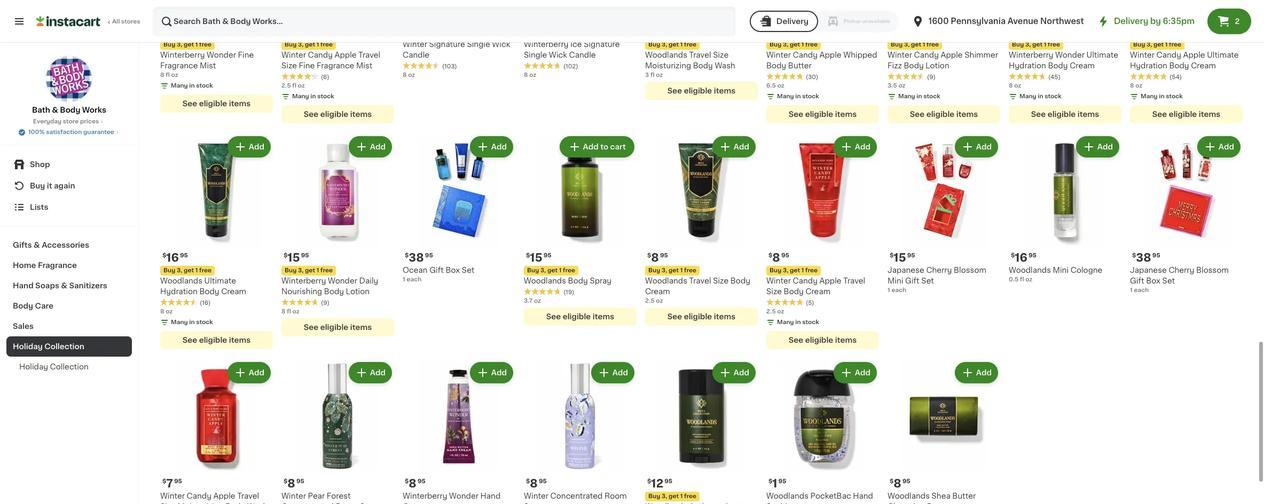 Task type: locate. For each thing, give the bounding box(es) containing it.
2 horizontal spatial gift
[[1131, 277, 1145, 285]]

cream inside winterberry wonder hand cream
[[403, 503, 428, 504]]

0 horizontal spatial $ 38 95
[[405, 252, 433, 263]]

2 horizontal spatial hydration
[[1131, 62, 1168, 69]]

2 $ 15 95 from the left
[[526, 252, 552, 263]]

$ 18 buy 3, get 1 free winter candy apple shimmer fizz body lotion
[[888, 26, 999, 69]]

delivery left by
[[1114, 17, 1149, 25]]

9 buy 3, get 1 free winter candy apple travel size fine fragrance mist
[[282, 26, 381, 69]]

eligible for woodlands body spray
[[563, 313, 591, 321]]

see eligible items for winterberry wonder fine fragrance mist
[[183, 100, 251, 107]]

1 vertical spatial room
[[336, 503, 358, 504]]

free for winter candy apple whipped body butter
[[806, 42, 818, 48]]

buy 3, get 1 free for winter candy apple whipped body butter
[[770, 42, 818, 48]]

1 horizontal spatial room
[[605, 493, 627, 500]]

& for bath
[[52, 106, 58, 114]]

each inside ocean gift box set 1 each
[[407, 277, 422, 283]]

buy down 19
[[770, 42, 782, 48]]

95 up winter concentrated room spray
[[539, 479, 547, 485]]

ice
[[571, 41, 582, 48]]

1 horizontal spatial wash
[[715, 62, 736, 69]]

2 mist from the left
[[356, 62, 373, 69]]

hydration inside winterberry wonder ultimate hydration body cream
[[1009, 62, 1047, 69]]

wick inside 17 winterberry ice signature single wick candle
[[549, 51, 567, 59]]

many down winterberry wonder fine fragrance mist 8 fl oz
[[171, 83, 188, 89]]

travel inside 9 buy 3, get 1 free winter candy apple travel size fine fragrance mist
[[359, 51, 381, 59]]

hydration
[[1009, 62, 1047, 69], [1131, 62, 1168, 69], [160, 288, 198, 295]]

1 horizontal spatial hand
[[481, 493, 501, 500]]

wonder for winterberry wonder hand cream
[[449, 493, 479, 500]]

1 horizontal spatial 15
[[530, 252, 543, 263]]

many in stock down 3.5 oz
[[899, 94, 941, 99]]

1 horizontal spatial candle
[[569, 51, 596, 59]]

many in stock for winter candy apple travel size body cream
[[777, 320, 820, 325]]

1 candle from the left
[[403, 51, 430, 59]]

2 horizontal spatial fragrance
[[317, 62, 354, 69]]

1 signature from the left
[[429, 41, 465, 48]]

2 17 from the left
[[409, 26, 421, 37]]

delivery for delivery by 6:35pm
[[1114, 17, 1149, 25]]

see eligible items button for winter candy apple travel size fine fragrance mist
[[282, 105, 394, 123]]

95 up winter pear forest concentrated room spray
[[296, 479, 304, 485]]

see for winter candy apple shimmer fizz body lotion
[[910, 111, 925, 118]]

1 horizontal spatial 7
[[651, 26, 658, 37]]

(9) for 15
[[321, 300, 330, 306]]

3 15 from the left
[[894, 252, 907, 263]]

1 vertical spatial holiday
[[19, 363, 48, 371]]

shop
[[30, 161, 50, 168]]

woodlands for woodlands mini cologne 0.5 fl oz
[[1009, 267, 1051, 274]]

1 vertical spatial 2.5
[[645, 298, 655, 304]]

stock for winter candy apple travel size body cream
[[803, 320, 820, 325]]

buy 3, get 1 free up 'woodlands body spray' at the bottom of page
[[527, 268, 575, 274]]

$ 8 95 up woodlands travel size body cream 2.5 oz
[[648, 252, 668, 263]]

everyday store prices
[[33, 119, 99, 124]]

signature up the (103)
[[429, 41, 465, 48]]

get inside '$ 18 buy 3, get 1 free winter candy apple shimmer fizz body lotion'
[[912, 42, 922, 48]]

many down 6.5 oz
[[777, 94, 794, 99]]

& right soaps
[[61, 282, 67, 290]]

1 vertical spatial moisturizing
[[178, 503, 224, 504]]

apple inside 'winter candy apple ultimate hydration body cream'
[[1184, 51, 1206, 59]]

0 vertical spatial room
[[605, 493, 627, 500]]

buy down 9
[[285, 42, 297, 48]]

1 inside 9 buy 3, get 1 free winter candy apple travel size fine fragrance mist
[[317, 42, 319, 48]]

all stores link
[[36, 6, 141, 36]]

16
[[166, 252, 179, 263], [1015, 252, 1028, 263]]

1 $ 15 95 from the left
[[284, 252, 309, 263]]

2 15 from the left
[[530, 252, 543, 263]]

body inside winter candy apple travel size moisturizing body wash
[[226, 503, 246, 504]]

travel inside winter candy apple travel size body cream
[[844, 277, 866, 285]]

mini
[[1053, 267, 1069, 274], [888, 277, 904, 285]]

cream
[[1070, 62, 1095, 69], [1192, 62, 1217, 69], [221, 288, 246, 295], [645, 288, 670, 295], [806, 288, 831, 295], [403, 503, 428, 504]]

0 horizontal spatial ultimate
[[204, 277, 236, 285]]

mini inside the "woodlands mini cologne 0.5 fl oz"
[[1053, 267, 1069, 274]]

$ 8 95 up winter pear forest concentrated room spray
[[284, 478, 304, 489]]

many in stock down (30)
[[777, 94, 820, 99]]

holiday collection link down sales link
[[6, 357, 132, 377]]

1 horizontal spatial lotion
[[926, 62, 950, 69]]

in for winter candy apple whipped body butter
[[796, 94, 801, 99]]

many for winter candy apple whipped body butter
[[777, 94, 794, 99]]

16 up "woodlands ultimate hydration body cream"
[[166, 252, 179, 263]]

1 vertical spatial single
[[524, 51, 547, 59]]

all stores
[[112, 19, 140, 25]]

0 horizontal spatial wick
[[492, 41, 510, 48]]

17 95 for winterberry wonder fine fragrance mist
[[166, 26, 187, 37]]

buy 3, get 1 free up nourishing
[[285, 268, 333, 274]]

0 horizontal spatial butter
[[789, 62, 812, 69]]

0 horizontal spatial candle
[[403, 51, 430, 59]]

candy inside '$ 18 buy 3, get 1 free winter candy apple shimmer fizz body lotion'
[[914, 51, 939, 59]]

1 horizontal spatial single
[[524, 51, 547, 59]]

0 horizontal spatial $ 16 95
[[162, 252, 188, 263]]

many down 'winter candy apple ultimate hydration body cream'
[[1141, 94, 1158, 99]]

0 vertical spatial 2.5
[[282, 83, 291, 89]]

15 up nourishing
[[288, 252, 300, 263]]

1 vertical spatial butter
[[953, 493, 976, 500]]

1 horizontal spatial moisturizing
[[645, 62, 691, 69]]

3.5
[[888, 83, 898, 89]]

38 up japanese cherry blossom gift box set 1 each
[[1137, 252, 1152, 263]]

8 oz for winter signature single wick candle
[[403, 72, 415, 78]]

0 vertical spatial single
[[467, 41, 490, 48]]

0 vertical spatial (9)
[[928, 74, 936, 80]]

items
[[714, 87, 736, 95], [229, 100, 251, 107], [350, 111, 372, 118], [835, 111, 857, 118], [957, 111, 978, 118], [1078, 111, 1100, 118], [1199, 111, 1221, 118], [593, 313, 615, 321], [714, 313, 736, 321], [350, 324, 372, 331], [229, 337, 251, 344], [835, 337, 857, 344]]

northwest
[[1041, 17, 1085, 25]]

1 horizontal spatial butter
[[953, 493, 976, 500]]

1 horizontal spatial $ 16 95
[[1011, 252, 1037, 263]]

woodlands inside the "woodlands mini cologne 0.5 fl oz"
[[1009, 267, 1051, 274]]

signature inside 17 winterberry ice signature single wick candle
[[584, 41, 620, 48]]

hydration inside "woodlands ultimate hydration body cream"
[[160, 288, 198, 295]]

items for winter candy apple ultimate hydration body cream
[[1199, 111, 1221, 118]]

see eligible items button for winter candy apple whipped body butter
[[767, 105, 879, 123]]

woodlands body spray
[[524, 277, 612, 285]]

2 16 from the left
[[1015, 252, 1028, 263]]

each inside japanese cherry blossom mini gift set 1 each
[[892, 287, 907, 293]]

cream inside 'winter candy apple ultimate hydration body cream'
[[1192, 62, 1217, 69]]

concentrated inside winter pear forest concentrated room spray
[[282, 503, 334, 504]]

japanese inside japanese cherry blossom gift box set 1 each
[[1131, 267, 1167, 274]]

95 up "woodlands ultimate hydration body cream"
[[180, 253, 188, 259]]

2 horizontal spatial set
[[1163, 277, 1176, 285]]

spray inside winter concentrated room spray
[[524, 503, 546, 504]]

winter inside winter concentrated room spray
[[524, 493, 549, 500]]

3, for winterberry wonder ultimate hydration body cream
[[1026, 42, 1031, 48]]

fine
[[238, 51, 254, 59], [299, 62, 315, 69]]

product group
[[160, 0, 273, 113], [282, 0, 394, 123], [645, 0, 758, 100], [767, 0, 879, 123], [888, 0, 1001, 123], [1009, 0, 1122, 123], [1131, 0, 1243, 123], [160, 134, 273, 349], [282, 134, 394, 337], [403, 134, 516, 284], [524, 134, 637, 326], [645, 134, 758, 326], [767, 134, 879, 349], [888, 134, 1001, 295], [1009, 134, 1122, 284], [1131, 134, 1243, 295], [160, 360, 273, 504], [282, 360, 394, 504], [403, 360, 516, 504], [524, 360, 637, 504], [645, 360, 758, 504], [767, 360, 879, 504], [888, 360, 1001, 504]]

holiday collection link
[[6, 337, 132, 357], [6, 357, 132, 377]]

product group containing 18
[[888, 0, 1001, 123]]

product group containing 9
[[282, 0, 394, 123]]

1 horizontal spatial $ 15 95
[[526, 252, 552, 263]]

2.5 for winter candy apple travel size body cream
[[767, 309, 776, 315]]

0 horizontal spatial mist
[[200, 62, 216, 69]]

winterberry inside 17 winterberry ice signature single wick candle
[[524, 41, 569, 48]]

satisfaction
[[46, 129, 82, 135]]

3, for winterberry wonder fine fragrance mist
[[177, 42, 182, 48]]

winter for winter candy apple travel size moisturizing body wash
[[160, 493, 185, 500]]

buy
[[163, 42, 175, 48], [285, 42, 297, 48], [649, 42, 661, 48], [770, 42, 782, 48], [891, 42, 903, 48], [1012, 42, 1024, 48], [1134, 42, 1146, 48], [30, 182, 45, 190], [163, 268, 175, 274], [285, 268, 297, 274], [527, 268, 539, 274], [649, 268, 661, 274], [770, 268, 782, 274], [649, 494, 661, 500]]

2 signature from the left
[[584, 41, 620, 48]]

2 japanese from the left
[[1131, 267, 1167, 274]]

in for winter candy apple shimmer fizz body lotion
[[917, 94, 923, 99]]

see for woodlands ultimate hydration body cream
[[183, 337, 197, 344]]

$ 16 95 for woodlands mini cologne
[[1011, 252, 1037, 263]]

buy 3, get 1 free down '$ 19 95'
[[770, 42, 818, 48]]

0 horizontal spatial (9)
[[321, 300, 330, 306]]

2 vertical spatial 2.5
[[767, 309, 776, 315]]

fl inside winterberry wonder fine fragrance mist 8 fl oz
[[166, 72, 170, 78]]

1 $ 16 95 from the left
[[162, 252, 188, 263]]

2 horizontal spatial ultimate
[[1208, 51, 1239, 59]]

0 horizontal spatial each
[[407, 277, 422, 283]]

travel inside 7 buy 3, get 1 free woodlands travel size moisturizing body wash 3 fl oz
[[690, 51, 711, 59]]

lists
[[30, 204, 48, 211]]

free inside 7 buy 3, get 1 free woodlands travel size moisturizing body wash 3 fl oz
[[684, 42, 697, 48]]

1 blossom from the left
[[954, 267, 987, 274]]

candy inside 9 buy 3, get 1 free winter candy apple travel size fine fragrance mist
[[308, 51, 333, 59]]

service type group
[[750, 11, 899, 32]]

spray inside winter pear forest concentrated room spray
[[360, 503, 382, 504]]

see eligible items
[[668, 87, 736, 95], [183, 100, 251, 107], [304, 111, 372, 118], [789, 111, 857, 118], [910, 111, 978, 118], [1032, 111, 1100, 118], [1153, 111, 1221, 118], [546, 313, 615, 321], [668, 313, 736, 321], [304, 324, 372, 331], [183, 337, 251, 344], [789, 337, 857, 344]]

(9) down '$ 18 buy 3, get 1 free winter candy apple shimmer fizz body lotion'
[[928, 74, 936, 80]]

0 horizontal spatial hydration
[[160, 288, 198, 295]]

buy 3, get 1 free up winterberry wonder fine fragrance mist 8 fl oz
[[163, 42, 212, 48]]

0 vertical spatial holiday
[[13, 343, 43, 350]]

$ 16 95 up 0.5
[[1011, 252, 1037, 263]]

3.5 oz
[[888, 83, 906, 89]]

7 inside 7 buy 3, get 1 free woodlands travel size moisturizing body wash 3 fl oz
[[651, 26, 658, 37]]

oz inside 7 buy 3, get 1 free woodlands travel size moisturizing body wash 3 fl oz
[[656, 72, 663, 78]]

17 95 up winterberry wonder fine fragrance mist 8 fl oz
[[166, 26, 187, 37]]

winter inside 'winter candy apple ultimate hydration body cream'
[[1131, 51, 1155, 59]]

winter candy apple whipped body butter
[[767, 51, 878, 69]]

wonder inside winterberry wonder fine fragrance mist 8 fl oz
[[207, 51, 236, 59]]

95 up nourishing
[[301, 253, 309, 259]]

1 horizontal spatial ultimate
[[1087, 51, 1119, 59]]

eligible
[[684, 87, 712, 95], [199, 100, 227, 107], [320, 111, 349, 118], [806, 111, 834, 118], [927, 111, 955, 118], [1048, 111, 1076, 118], [1169, 111, 1198, 118], [563, 313, 591, 321], [684, 313, 712, 321], [320, 324, 349, 331], [199, 337, 227, 344], [806, 337, 834, 344]]

many down 3.5 oz
[[899, 94, 916, 99]]

8 oz for winterberry wonder ultimate hydration body cream
[[1009, 83, 1022, 89]]

$ inside $ 7 95
[[162, 479, 166, 485]]

box
[[446, 267, 460, 274], [1147, 277, 1161, 285]]

accessories
[[42, 242, 89, 249]]

95 right 19
[[787, 27, 795, 33]]

oz inside woodlands travel size body cream 2.5 oz
[[656, 298, 663, 304]]

0 vertical spatial mini
[[1053, 267, 1069, 274]]

0 horizontal spatial blossom
[[954, 267, 987, 274]]

(45)
[[1049, 74, 1061, 80]]

see eligible items for winter candy apple shimmer fizz body lotion
[[910, 111, 978, 118]]

2 horizontal spatial $ 15 95
[[890, 252, 916, 263]]

1 horizontal spatial delivery
[[1114, 17, 1149, 25]]

free for winterberry wonder fine fragrance mist
[[199, 42, 212, 48]]

prices
[[80, 119, 99, 124]]

2 17 95 from the left
[[1137, 26, 1157, 37]]

winter inside winter pear forest concentrated room spray
[[282, 493, 306, 500]]

1 horizontal spatial signature
[[584, 41, 620, 48]]

many in stock for winterberry wonder ultimate hydration body cream
[[1020, 94, 1062, 99]]

buy up woodlands travel size body cream 2.5 oz
[[649, 268, 661, 274]]

0 horizontal spatial cherry
[[927, 267, 952, 274]]

0 horizontal spatial signature
[[429, 41, 465, 48]]

4 17 from the left
[[1137, 26, 1148, 37]]

holiday
[[13, 343, 43, 350], [19, 363, 48, 371]]

1 holiday collection link from the top
[[6, 337, 132, 357]]

95 up ocean
[[425, 253, 433, 259]]

8
[[160, 72, 164, 78], [403, 72, 407, 78], [524, 72, 528, 78], [1009, 83, 1013, 89], [1131, 83, 1135, 89], [651, 252, 659, 263], [773, 252, 781, 263], [160, 309, 164, 315], [282, 309, 286, 315], [288, 478, 295, 489], [409, 478, 417, 489], [530, 478, 538, 489], [894, 478, 902, 489]]

0 horizontal spatial box
[[446, 267, 460, 274]]

0 horizontal spatial 17 95
[[166, 26, 187, 37]]

0 horizontal spatial room
[[336, 503, 358, 504]]

gift inside japanese cherry blossom gift box set 1 each
[[1131, 277, 1145, 285]]

8 fl oz
[[282, 309, 300, 315]]

0 vertical spatial concentrated
[[551, 493, 603, 500]]

95 up winter candy apple travel size moisturizing body wash
[[174, 479, 182, 485]]

cream inside "woodlands ultimate hydration body cream"
[[221, 288, 246, 295]]

moisturizing down $ 7 95
[[178, 503, 224, 504]]

stock down (45)
[[1045, 94, 1062, 99]]

woodlands inside woodlands shea butter cleansing bar
[[888, 493, 930, 500]]

$ 38 95 up ocean
[[405, 252, 433, 263]]

$ inside $ 1 95
[[769, 479, 773, 485]]

size inside winter candy apple travel size body cream
[[767, 288, 782, 295]]

everyday
[[33, 119, 61, 124]]

butter up (30)
[[789, 62, 812, 69]]

winter inside winter candy apple travel size moisturizing body wash
[[160, 493, 185, 500]]

0 horizontal spatial concentrated
[[282, 503, 334, 504]]

0 vertical spatial &
[[52, 106, 58, 114]]

woodlands mini cologne 0.5 fl oz
[[1009, 267, 1103, 283]]

1 vertical spatial fine
[[299, 62, 315, 69]]

1 38 from the left
[[409, 252, 424, 263]]

0 vertical spatial butter
[[789, 62, 812, 69]]

2 horizontal spatial hand
[[853, 493, 874, 500]]

see eligible items button for winterberry wonder fine fragrance mist
[[160, 95, 273, 113]]

it
[[47, 182, 52, 190]]

16 for buy 3, get 1 free
[[166, 252, 179, 263]]

see eligible items for woodlands travel size moisturizing body wash
[[668, 87, 736, 95]]

0 horizontal spatial 2.5
[[282, 83, 291, 89]]

fizz
[[888, 62, 902, 69]]

size inside woodlands travel size body cream 2.5 oz
[[713, 277, 729, 285]]

cream inside winterberry wonder ultimate hydration body cream
[[1070, 62, 1095, 69]]

(9)
[[928, 74, 936, 80], [321, 300, 330, 306]]

instacart logo image
[[36, 15, 100, 28]]

buy 3, get 1 free for winterberry wonder fine fragrance mist
[[163, 42, 212, 48]]

winterberry wonder hand cream
[[403, 493, 501, 504]]

95 up japanese cherry blossom gift box set 1 each
[[1153, 253, 1161, 259]]

see eligible items for winter candy apple travel size fine fragrance mist
[[304, 111, 372, 118]]

2 horizontal spatial 2.5
[[767, 309, 776, 315]]

butter
[[789, 62, 812, 69], [953, 493, 976, 500]]

winter for winter pear forest concentrated room spray
[[282, 493, 306, 500]]

$ 38 95 up japanese cherry blossom gift box set 1 each
[[1133, 252, 1161, 263]]

winter inside winter candy apple travel size body cream
[[767, 277, 791, 285]]

2 cherry from the left
[[1169, 267, 1195, 274]]

items for winter candy apple whipped body butter
[[835, 111, 857, 118]]

holiday collection for 1st the holiday collection link from the bottom of the page
[[19, 363, 89, 371]]

$ 8 95 up winter concentrated room spray
[[526, 478, 547, 489]]

buy 3, get 1 free down by
[[1134, 42, 1182, 48]]

body inside body care link
[[13, 302, 33, 310]]

wonder inside winterberry wonder ultimate hydration body cream
[[1056, 51, 1085, 59]]

nourishing
[[282, 288, 322, 295]]

hand
[[13, 282, 33, 290], [481, 493, 501, 500], [853, 493, 874, 500]]

2 $ 38 95 from the left
[[1133, 252, 1161, 263]]

many in stock down (16)
[[171, 320, 213, 325]]

38
[[409, 252, 424, 263], [1137, 252, 1152, 263]]

stock down (5)
[[803, 320, 820, 325]]

0 horizontal spatial $ 15 95
[[284, 252, 309, 263]]

1 horizontal spatial 16
[[1015, 252, 1028, 263]]

0 vertical spatial lotion
[[926, 62, 950, 69]]

see eligible items button for woodlands body spray
[[524, 308, 637, 326]]

winter
[[403, 41, 427, 48], [282, 51, 306, 59], [767, 51, 791, 59], [888, 51, 913, 59], [1131, 51, 1155, 59], [767, 277, 791, 285], [160, 493, 185, 500], [282, 493, 306, 500], [524, 493, 549, 500]]

product group containing winterberry wonder ultimate hydration body cream
[[1009, 0, 1122, 123]]

0 horizontal spatial spray
[[360, 503, 382, 504]]

winter inside '$ 18 buy 3, get 1 free winter candy apple shimmer fizz body lotion'
[[888, 51, 913, 59]]

2 vertical spatial &
[[61, 282, 67, 290]]

0 horizontal spatial 38
[[409, 252, 424, 263]]

spray
[[590, 277, 612, 285], [360, 503, 382, 504], [524, 503, 546, 504]]

apple
[[335, 51, 357, 59], [820, 51, 842, 59], [941, 51, 963, 59], [1184, 51, 1206, 59], [820, 277, 842, 285], [213, 493, 235, 500]]

many in stock down (45)
[[1020, 94, 1062, 99]]

woodlands inside woodlands travel size body cream 2.5 oz
[[645, 277, 688, 285]]

candy inside winter candy apple travel size body cream
[[793, 277, 818, 285]]

get for winter candy apple ultimate hydration body cream
[[1154, 42, 1164, 48]]

95 up sanitizer
[[779, 479, 787, 485]]

0 vertical spatial wick
[[492, 41, 510, 48]]

winterberry inside winterberry wonder daily nourishing body lotion
[[282, 277, 326, 285]]

1 cherry from the left
[[927, 267, 952, 274]]

blossom for 15
[[954, 267, 987, 274]]

stock down (16)
[[196, 320, 213, 325]]

many down "woodlands ultimate hydration body cream"
[[171, 320, 188, 325]]

19
[[773, 26, 786, 37]]

$ 15 95 up japanese cherry blossom mini gift set 1 each
[[890, 252, 916, 263]]

3, for winter candy apple whipped body butter
[[783, 42, 789, 48]]

bath & body works
[[32, 106, 106, 114]]

japanese inside japanese cherry blossom mini gift set 1 each
[[888, 267, 925, 274]]

many for winterberry wonder ultimate hydration body cream
[[1020, 94, 1037, 99]]

many in stock down (6)
[[292, 94, 334, 99]]

box inside ocean gift box set 1 each
[[446, 267, 460, 274]]

None search field
[[153, 6, 736, 36]]

many in stock
[[171, 83, 213, 89], [292, 94, 334, 99], [777, 94, 820, 99], [899, 94, 941, 99], [1020, 94, 1062, 99], [1141, 94, 1183, 99], [171, 320, 213, 325], [777, 320, 820, 325]]

17 95
[[166, 26, 187, 37], [1137, 26, 1157, 37]]

winter for winter candy apple whipped body butter
[[767, 51, 791, 59]]

mist inside winterberry wonder fine fragrance mist 8 fl oz
[[200, 62, 216, 69]]

many in stock down (54) at the right of page
[[1141, 94, 1183, 99]]

0 vertical spatial 7
[[651, 26, 658, 37]]

lotion right fizz
[[926, 62, 950, 69]]

holiday collection for first the holiday collection link from the top
[[13, 343, 84, 350]]

0 horizontal spatial japanese
[[888, 267, 925, 274]]

0 vertical spatial box
[[446, 267, 460, 274]]

$ 8 95 up winterberry wonder hand cream
[[405, 478, 426, 489]]

0 horizontal spatial gift
[[430, 267, 444, 274]]

$ 15 95 up nourishing
[[284, 252, 309, 263]]

items for winterberry wonder ultimate hydration body cream
[[1078, 111, 1100, 118]]

many down 2.5 oz
[[777, 320, 794, 325]]

butter right shea
[[953, 493, 976, 500]]

$ inside '$ 19 95'
[[769, 27, 773, 33]]

1 horizontal spatial mist
[[356, 62, 373, 69]]

0 horizontal spatial fragrance
[[38, 262, 77, 269]]

3, for winter candy apple ultimate hydration body cream
[[1147, 42, 1153, 48]]

& up everyday
[[52, 106, 58, 114]]

0 vertical spatial fine
[[238, 51, 254, 59]]

1 16 from the left
[[166, 252, 179, 263]]

buy 3, get 1 free up woodlands travel size body cream 2.5 oz
[[649, 268, 697, 274]]

(19)
[[564, 290, 575, 295]]

2 38 from the left
[[1137, 252, 1152, 263]]

many for winter candy apple ultimate hydration body cream
[[1141, 94, 1158, 99]]

ultimate inside 'winter candy apple ultimate hydration body cream'
[[1208, 51, 1239, 59]]

delivery inside delivery by 6:35pm 'link'
[[1114, 17, 1149, 25]]

95 up the cleansing
[[903, 479, 911, 485]]

1 horizontal spatial 2.5
[[645, 298, 655, 304]]

winter concentrated room spray
[[524, 493, 627, 504]]

cart
[[610, 143, 626, 151]]

stock down (30)
[[803, 94, 820, 99]]

2 $ 16 95 from the left
[[1011, 252, 1037, 263]]

3, for woodlands ultimate hydration body cream
[[177, 268, 182, 274]]

1 17 from the left
[[166, 26, 178, 37]]

winter inside winter candy apple whipped body butter
[[767, 51, 791, 59]]

cleansing
[[888, 503, 925, 504]]

1 horizontal spatial 38
[[1137, 252, 1152, 263]]

buy 3, get 1 free up "woodlands ultimate hydration body cream"
[[163, 268, 212, 274]]

0 horizontal spatial lotion
[[346, 288, 370, 295]]

see eligible items for winter candy apple whipped body butter
[[789, 111, 857, 118]]

$ 8 95
[[648, 252, 668, 263], [769, 252, 790, 263], [284, 478, 304, 489], [405, 478, 426, 489], [526, 478, 547, 489], [890, 478, 911, 489]]

sanitizers
[[69, 282, 107, 290]]

95 up winter candy apple travel size body cream
[[782, 253, 790, 259]]

3, for winterberry wonder daily nourishing body lotion
[[298, 268, 304, 274]]

15 up japanese cherry blossom mini gift set 1 each
[[894, 252, 907, 263]]

1 inside japanese cherry blossom gift box set 1 each
[[1131, 287, 1133, 293]]

free
[[199, 42, 212, 48], [321, 42, 333, 48], [684, 42, 697, 48], [806, 42, 818, 48], [927, 42, 939, 48], [1048, 42, 1061, 48], [1170, 42, 1182, 48], [199, 268, 212, 274], [321, 268, 333, 274], [563, 268, 575, 274], [684, 268, 697, 274], [806, 268, 818, 274], [684, 494, 697, 500]]

ultimate inside "woodlands ultimate hydration body cream"
[[204, 277, 236, 285]]

buy it again link
[[6, 175, 132, 197]]

fragrance
[[160, 62, 198, 69], [317, 62, 354, 69], [38, 262, 77, 269]]

set for 15
[[922, 277, 934, 285]]

1 17 95 from the left
[[166, 26, 187, 37]]

0 vertical spatial wash
[[715, 62, 736, 69]]

eligible for woodlands travel size moisturizing body wash
[[684, 87, 712, 95]]

home
[[13, 262, 36, 269]]

95 right the 12
[[665, 479, 673, 485]]

0 horizontal spatial set
[[462, 267, 475, 274]]

many in stock down winterberry wonder fine fragrance mist 8 fl oz
[[171, 83, 213, 89]]

1 vertical spatial holiday collection
[[19, 363, 89, 371]]

buy 3, get 1 free down avenue
[[1012, 42, 1061, 48]]

0 vertical spatial holiday collection
[[13, 343, 84, 350]]

buy down "18"
[[891, 42, 903, 48]]

size inside 9 buy 3, get 1 free winter candy apple travel size fine fragrance mist
[[282, 62, 297, 69]]

2 holiday collection link from the top
[[6, 357, 132, 377]]

1 horizontal spatial wick
[[549, 51, 567, 59]]

stock down '$ 18 buy 3, get 1 free winter candy apple shimmer fizz body lotion'
[[924, 94, 941, 99]]

free for winterberry wonder ultimate hydration body cream
[[1048, 42, 1061, 48]]

concentrated inside winter concentrated room spray
[[551, 493, 603, 500]]

free inside '$ 18 buy 3, get 1 free winter candy apple shimmer fizz body lotion'
[[927, 42, 939, 48]]

cream inside winter candy apple travel size body cream
[[806, 288, 831, 295]]

gift
[[430, 267, 444, 274], [906, 277, 920, 285], [1131, 277, 1145, 285]]

0 horizontal spatial moisturizing
[[178, 503, 224, 504]]

add button
[[229, 137, 270, 157], [350, 137, 391, 157], [471, 137, 512, 157], [714, 137, 755, 157], [835, 137, 876, 157], [956, 137, 998, 157], [1078, 137, 1119, 157], [1199, 137, 1240, 157], [229, 363, 270, 383], [350, 363, 391, 383], [471, 363, 512, 383], [592, 363, 634, 383], [714, 363, 755, 383], [835, 363, 876, 383], [956, 363, 998, 383]]

items for woodlands travel size moisturizing body wash
[[714, 87, 736, 95]]

get for winterberry wonder daily nourishing body lotion
[[305, 268, 315, 274]]

delivery up '$ 19 95'
[[777, 18, 809, 25]]

$ 15 95 up 'woodlands body spray' at the bottom of page
[[526, 252, 552, 263]]

0 vertical spatial moisturizing
[[645, 62, 691, 69]]

16 up 0.5
[[1015, 252, 1028, 263]]

delivery by 6:35pm link
[[1097, 15, 1195, 28]]

body inside winterberry wonder ultimate hydration body cream
[[1048, 62, 1068, 69]]

95 up winterberry wonder fine fragrance mist 8 fl oz
[[179, 27, 187, 33]]

0 horizontal spatial wash
[[247, 503, 268, 504]]

& inside bath & body works link
[[52, 106, 58, 114]]

stock down (6)
[[318, 94, 334, 99]]

winterberry inside winterberry wonder hand cream
[[403, 493, 447, 500]]

woodlands for woodlands shea butter cleansing bar
[[888, 493, 930, 500]]

woodlands inside "woodlands ultimate hydration body cream"
[[160, 277, 202, 285]]

lotion down daily
[[346, 288, 370, 295]]

body inside winterberry wonder daily nourishing body lotion
[[324, 288, 344, 295]]

3 17 from the left
[[530, 26, 542, 37]]

1 horizontal spatial cherry
[[1169, 267, 1195, 274]]

$ 15 95 for winterberry wonder daily nourishing body lotion
[[284, 252, 309, 263]]

ultimate
[[1087, 51, 1119, 59], [1208, 51, 1239, 59], [204, 277, 236, 285]]

1 horizontal spatial box
[[1147, 277, 1161, 285]]

get
[[184, 42, 194, 48], [305, 42, 315, 48], [669, 42, 679, 48], [790, 42, 800, 48], [912, 42, 922, 48], [1033, 42, 1043, 48], [1154, 42, 1164, 48], [184, 268, 194, 274], [305, 268, 315, 274], [548, 268, 558, 274], [669, 268, 679, 274], [790, 268, 800, 274], [669, 494, 679, 500]]

see eligible items button for winter candy apple shimmer fizz body lotion
[[888, 105, 1001, 123]]

free for woodlands ultimate hydration body cream
[[199, 268, 212, 274]]

body inside woodlands travel size body cream 2.5 oz
[[731, 277, 751, 285]]

buy inside 7 buy 3, get 1 free woodlands travel size moisturizing body wash 3 fl oz
[[649, 42, 661, 48]]

moisturizing up '3'
[[645, 62, 691, 69]]

mini inside japanese cherry blossom mini gift set 1 each
[[888, 277, 904, 285]]

candle down ice
[[569, 51, 596, 59]]

in for winterberry wonder ultimate hydration body cream
[[1038, 94, 1044, 99]]

oz
[[171, 72, 178, 78], [408, 72, 415, 78], [530, 72, 537, 78], [656, 72, 663, 78], [298, 83, 305, 89], [778, 83, 785, 89], [899, 83, 906, 89], [1015, 83, 1022, 89], [1136, 83, 1143, 89], [1026, 277, 1033, 283], [534, 298, 541, 304], [656, 298, 663, 304], [166, 309, 173, 315], [293, 309, 300, 315], [778, 309, 785, 315]]

see for winter candy apple travel size fine fragrance mist
[[304, 111, 319, 118]]

wick
[[492, 41, 510, 48], [549, 51, 567, 59]]

2 candle from the left
[[569, 51, 596, 59]]

1 horizontal spatial mini
[[1053, 267, 1069, 274]]

1 horizontal spatial concentrated
[[551, 493, 603, 500]]

set for 38
[[1163, 277, 1176, 285]]

stock down (54) at the right of page
[[1167, 94, 1183, 99]]

1 15 from the left
[[288, 252, 300, 263]]

single
[[467, 41, 490, 48], [524, 51, 547, 59]]

0 horizontal spatial 16
[[166, 252, 179, 263]]

buy 3, get 1 free up winter candy apple travel size body cream
[[770, 268, 818, 274]]

1 mist from the left
[[200, 62, 216, 69]]

95
[[179, 27, 187, 33], [787, 27, 795, 33], [1149, 27, 1157, 33], [180, 253, 188, 259], [301, 253, 309, 259], [425, 253, 433, 259], [544, 253, 552, 259], [660, 253, 668, 259], [782, 253, 790, 259], [908, 253, 916, 259], [1029, 253, 1037, 259], [1153, 253, 1161, 259], [174, 479, 182, 485], [296, 479, 304, 485], [418, 479, 426, 485], [539, 479, 547, 485], [665, 479, 673, 485], [779, 479, 787, 485], [903, 479, 911, 485]]

gifts
[[13, 242, 32, 249]]

95 inside $ 7 95
[[174, 479, 182, 485]]

holiday collection link down body care link
[[6, 337, 132, 357]]

many down 2.5 fl oz
[[292, 94, 309, 99]]

many
[[171, 83, 188, 89], [292, 94, 309, 99], [777, 94, 794, 99], [899, 94, 916, 99], [1020, 94, 1037, 99], [1141, 94, 1158, 99], [171, 320, 188, 325], [777, 320, 794, 325]]

2 horizontal spatial 15
[[894, 252, 907, 263]]

buy down the 12
[[649, 494, 661, 500]]

many in stock down (5)
[[777, 320, 820, 325]]

1 vertical spatial lotion
[[346, 288, 370, 295]]

in
[[189, 83, 195, 89], [311, 94, 316, 99], [796, 94, 801, 99], [917, 94, 923, 99], [1038, 94, 1044, 99], [1160, 94, 1165, 99], [189, 320, 195, 325], [796, 320, 801, 325]]

buy 3, get 1 free down $ 12 95
[[649, 494, 697, 500]]

delivery
[[1114, 17, 1149, 25], [777, 18, 809, 25]]

1 horizontal spatial fragrance
[[160, 62, 198, 69]]

candle down search field
[[403, 51, 430, 59]]

0 horizontal spatial delivery
[[777, 18, 809, 25]]

woodlands travel size body cream 2.5 oz
[[645, 277, 751, 304]]

wonder inside winterberry wonder daily nourishing body lotion
[[328, 277, 357, 285]]

95 down delivery by 6:35pm
[[1149, 27, 1157, 33]]

woodlands inside woodlands pocketbac hand sanitizer
[[767, 493, 809, 500]]

bath
[[32, 106, 50, 114]]

fl
[[166, 72, 170, 78], [651, 72, 655, 78], [292, 83, 297, 89], [1020, 277, 1025, 283], [287, 309, 291, 315]]

box inside japanese cherry blossom gift box set 1 each
[[1147, 277, 1161, 285]]

1 japanese from the left
[[888, 267, 925, 274]]

1 $ 38 95 from the left
[[405, 252, 433, 263]]

winter for winter candy apple travel size body cream
[[767, 277, 791, 285]]

1 horizontal spatial (9)
[[928, 74, 936, 80]]

2 blossom from the left
[[1197, 267, 1229, 274]]

many in stock for woodlands ultimate hydration body cream
[[171, 320, 213, 325]]

items for winter candy apple travel size body cream
[[835, 337, 857, 344]]

moisturizing inside 7 buy 3, get 1 free woodlands travel size moisturizing body wash 3 fl oz
[[645, 62, 691, 69]]

gifts & accessories link
[[6, 235, 132, 255]]

1 horizontal spatial 17 95
[[1137, 26, 1157, 37]]

cologne
[[1071, 267, 1103, 274]]

1 vertical spatial wick
[[549, 51, 567, 59]]

$ 15 95 for woodlands body spray
[[526, 252, 552, 263]]

buy it again
[[30, 182, 75, 190]]

see eligible items button for woodlands travel size body cream
[[645, 308, 758, 326]]

signature right ice
[[584, 41, 620, 48]]

see for winterberry wonder fine fragrance mist
[[183, 100, 197, 107]]

buy up '3'
[[649, 42, 661, 48]]

see eligible items for winter candy apple travel size body cream
[[789, 337, 857, 344]]

delivery inside delivery button
[[777, 18, 809, 25]]

many down winterberry wonder ultimate hydration body cream
[[1020, 94, 1037, 99]]

1 vertical spatial box
[[1147, 277, 1161, 285]]

95 up the "woodlands mini cologne 0.5 fl oz"
[[1029, 253, 1037, 259]]

many for winter candy apple shimmer fizz body lotion
[[899, 94, 916, 99]]

get for woodlands ultimate hydration body cream
[[184, 268, 194, 274]]

hand for 8
[[481, 493, 501, 500]]

product group containing 1
[[767, 360, 879, 504]]

buy left it
[[30, 182, 45, 190]]

0 horizontal spatial single
[[467, 41, 490, 48]]

17
[[166, 26, 178, 37], [409, 26, 421, 37], [530, 26, 542, 37], [1137, 26, 1148, 37]]



Task type: vqa. For each thing, say whether or not it's contained in the screenshot.


Task type: describe. For each thing, give the bounding box(es) containing it.
winter for winter candy apple ultimate hydration body cream
[[1131, 51, 1155, 59]]

buy down avenue
[[1012, 42, 1024, 48]]

buy up "woodlands ultimate hydration body cream"
[[163, 268, 175, 274]]

product group containing 12
[[645, 360, 758, 504]]

room inside winter pear forest concentrated room spray
[[336, 503, 358, 504]]

in for winter candy apple ultimate hydration body cream
[[1160, 94, 1165, 99]]

apple for winter candy apple travel size body cream
[[820, 277, 842, 285]]

lotion inside winterberry wonder daily nourishing body lotion
[[346, 288, 370, 295]]

95 inside $ 1 95
[[779, 479, 787, 485]]

ocean gift box set 1 each
[[403, 267, 475, 283]]

sales
[[13, 323, 34, 330]]

fragrance inside 9 buy 3, get 1 free winter candy apple travel size fine fragrance mist
[[317, 62, 354, 69]]

3.7 oz
[[524, 298, 541, 304]]

8 oz for winterberry ice signature single wick candle
[[524, 72, 537, 78]]

eligible for winterberry wonder ultimate hydration body cream
[[1048, 111, 1076, 118]]

candy for winter candy apple ultimate hydration body cream
[[1157, 51, 1182, 59]]

apple inside '$ 18 buy 3, get 1 free winter candy apple shimmer fizz body lotion'
[[941, 51, 963, 59]]

stock for woodlands ultimate hydration body cream
[[196, 320, 213, 325]]

buy 3, get 1 free for winter candy apple travel size body cream
[[770, 268, 818, 274]]

butter inside woodlands shea butter cleansing bar
[[953, 493, 976, 500]]

stock for winter candy apple travel size fine fragrance mist
[[318, 94, 334, 99]]

candy for winter candy apple whipped body butter
[[793, 51, 818, 59]]

buy up nourishing
[[285, 268, 297, 274]]

3, for winter candy apple travel size body cream
[[783, 268, 789, 274]]

(5)
[[806, 300, 815, 306]]

free for winterberry wonder daily nourishing body lotion
[[321, 268, 333, 274]]

buy inside '$ 18 buy 3, get 1 free winter candy apple shimmer fizz body lotion'
[[891, 42, 903, 48]]

100% satisfaction guarantee button
[[18, 126, 121, 137]]

free for winter candy apple ultimate hydration body cream
[[1170, 42, 1182, 48]]

each for 38
[[1135, 287, 1149, 293]]

japanese cherry blossom gift box set 1 each
[[1131, 267, 1229, 293]]

95 inside '$ 19 95'
[[787, 27, 795, 33]]

candle inside 17 winter signature single wick candle
[[403, 51, 430, 59]]

hand for 1
[[853, 493, 874, 500]]

ultimate inside winterberry wonder ultimate hydration body cream
[[1087, 51, 1119, 59]]

japanese cherry blossom mini gift set 1 each
[[888, 267, 987, 293]]

$ 7 95
[[162, 478, 182, 489]]

see for winter candy apple whipped body butter
[[789, 111, 804, 118]]

95 inside $ 12 95
[[665, 479, 673, 485]]

$ 8 95 up the cleansing
[[890, 478, 911, 489]]

set inside ocean gift box set 1 each
[[462, 267, 475, 274]]

forest
[[327, 493, 351, 500]]

3 $ 15 95 from the left
[[890, 252, 916, 263]]

8 oz for winter candy apple ultimate hydration body cream
[[1131, 83, 1143, 89]]

stock down winterberry wonder fine fragrance mist 8 fl oz
[[196, 83, 213, 89]]

winterberry for winterberry wonder ultimate hydration body cream
[[1009, 51, 1054, 59]]

free for winter candy apple travel size body cream
[[806, 268, 818, 274]]

everyday store prices link
[[33, 118, 105, 126]]

all
[[112, 19, 120, 25]]

room inside winter concentrated room spray
[[605, 493, 627, 500]]

apple for winter candy apple ultimate hydration body cream
[[1184, 51, 1206, 59]]

buy down delivery by 6:35pm 'link'
[[1134, 42, 1146, 48]]

16 for woodlands mini cologne
[[1015, 252, 1028, 263]]

woodlands shea butter cleansing bar
[[888, 493, 976, 504]]

soaps
[[35, 282, 59, 290]]

mist inside 9 buy 3, get 1 free winter candy apple travel size fine fragrance mist
[[356, 62, 373, 69]]

whipped
[[844, 51, 878, 59]]

size inside 7 buy 3, get 1 free woodlands travel size moisturizing body wash 3 fl oz
[[713, 51, 729, 59]]

body care link
[[6, 296, 132, 316]]

$ inside $ 12 95
[[648, 479, 651, 485]]

eligible for woodlands travel size body cream
[[684, 313, 712, 321]]

sanitizer
[[767, 503, 799, 504]]

8 inside winterberry wonder fine fragrance mist 8 fl oz
[[160, 72, 164, 78]]

cream inside woodlands travel size body cream 2.5 oz
[[645, 288, 670, 295]]

woodlands for woodlands travel size body cream 2.5 oz
[[645, 277, 688, 285]]

eligible for woodlands ultimate hydration body cream
[[199, 337, 227, 344]]

body inside '$ 18 buy 3, get 1 free winter candy apple shimmer fizz body lotion'
[[904, 62, 924, 69]]

single inside 17 winterberry ice signature single wick candle
[[524, 51, 547, 59]]

eligible for winter candy apple whipped body butter
[[806, 111, 834, 118]]

bar
[[927, 503, 940, 504]]

95 up woodlands travel size body cream 2.5 oz
[[660, 253, 668, 259]]

fine inside winterberry wonder fine fragrance mist 8 fl oz
[[238, 51, 254, 59]]

buy 3, get 1 free for woodlands body spray
[[527, 268, 575, 274]]

winter inside 17 winter signature single wick candle
[[403, 41, 427, 48]]

0.5
[[1009, 277, 1019, 283]]

add inside button
[[583, 143, 599, 151]]

Search field
[[154, 7, 735, 35]]

sales link
[[6, 316, 132, 337]]

stock for winter candy apple shimmer fizz body lotion
[[924, 94, 941, 99]]

17 inside 17 winter signature single wick candle
[[409, 26, 421, 37]]

care
[[35, 302, 53, 310]]

moisturizing inside winter candy apple travel size moisturizing body wash
[[178, 503, 224, 504]]

get inside 7 buy 3, get 1 free woodlands travel size moisturizing body wash 3 fl oz
[[669, 42, 679, 48]]

winter candy apple travel size moisturizing body wash
[[160, 493, 268, 504]]

get for woodlands travel size body cream
[[669, 268, 679, 274]]

travel inside woodlands travel size body cream 2.5 oz
[[690, 277, 711, 285]]

fragrance inside winterberry wonder fine fragrance mist 8 fl oz
[[160, 62, 198, 69]]

hand soaps & sanitizers link
[[6, 276, 132, 296]]

gift inside japanese cherry blossom mini gift set 1 each
[[906, 277, 920, 285]]

9
[[288, 26, 295, 37]]

see eligible items button for winter candy apple travel size body cream
[[767, 331, 879, 349]]

lotion inside '$ 18 buy 3, get 1 free winter candy apple shimmer fizz body lotion'
[[926, 62, 950, 69]]

buy up 3.7 oz
[[527, 268, 539, 274]]

see for winter candy apple ultimate hydration body cream
[[1153, 111, 1168, 118]]

see for woodlands travel size body cream
[[668, 313, 682, 321]]

see for winter candy apple travel size body cream
[[789, 337, 804, 344]]

see eligible items button for winter candy apple ultimate hydration body cream
[[1131, 105, 1243, 123]]

get for winterberry wonder ultimate hydration body cream
[[1033, 42, 1043, 48]]

get for woodlands body spray
[[548, 268, 558, 274]]

signature inside 17 winter signature single wick candle
[[429, 41, 465, 48]]

buy up 2.5 oz
[[770, 268, 782, 274]]

body inside 7 buy 3, get 1 free woodlands travel size moisturizing body wash 3 fl oz
[[693, 62, 713, 69]]

get for winterberry wonder fine fragrance mist
[[184, 42, 194, 48]]

see for woodlands travel size moisturizing body wash
[[668, 87, 682, 95]]

many for winter candy apple travel size fine fragrance mist
[[292, 94, 309, 99]]

winter pear forest concentrated room spray
[[282, 493, 382, 504]]

(16)
[[200, 300, 211, 306]]

1600 pennsylvania avenue northwest button
[[912, 6, 1085, 36]]

2 horizontal spatial spray
[[590, 277, 612, 285]]

eligible for winter candy apple ultimate hydration body cream
[[1169, 111, 1198, 118]]

$ 1 95
[[769, 478, 787, 489]]

works
[[82, 106, 106, 114]]

1 inside '$ 18 buy 3, get 1 free winter candy apple shimmer fizz body lotion'
[[923, 42, 926, 48]]

6.5 oz
[[767, 83, 785, 89]]

items for winterberry wonder fine fragrance mist
[[229, 100, 251, 107]]

95 up 'woodlands body spray' at the bottom of page
[[544, 253, 552, 259]]

$ 19 95
[[769, 26, 795, 37]]

17 winter signature single wick candle
[[403, 26, 510, 59]]

shea
[[932, 493, 951, 500]]

in for winter candy apple travel size fine fragrance mist
[[311, 94, 316, 99]]

buy up winterberry wonder fine fragrance mist 8 fl oz
[[163, 42, 175, 48]]

17 winterberry ice signature single wick candle
[[524, 26, 620, 59]]

free inside 9 buy 3, get 1 free winter candy apple travel size fine fragrance mist
[[321, 42, 333, 48]]

size inside winter candy apple travel size moisturizing body wash
[[160, 503, 176, 504]]

6:35pm
[[1163, 17, 1195, 25]]

woodlands inside 7 buy 3, get 1 free woodlands travel size moisturizing body wash 3 fl oz
[[645, 51, 688, 59]]

body inside bath & body works link
[[60, 106, 80, 114]]

bath & body works logo image
[[46, 56, 93, 103]]

home fragrance link
[[6, 255, 132, 276]]

8 oz for woodlands ultimate hydration body cream
[[160, 309, 173, 315]]

2 button
[[1208, 9, 1252, 34]]

pear
[[308, 493, 325, 500]]

1600 pennsylvania avenue northwest
[[929, 17, 1085, 25]]

3.7
[[524, 298, 533, 304]]

hydration inside 'winter candy apple ultimate hydration body cream'
[[1131, 62, 1168, 69]]

gift inside ocean gift box set 1 each
[[430, 267, 444, 274]]

$ 8 95 up winter candy apple travel size body cream
[[769, 252, 790, 263]]

again
[[54, 182, 75, 190]]

single inside 17 winter signature single wick candle
[[467, 41, 490, 48]]

15 for woodlands
[[530, 252, 543, 263]]

guarantee
[[83, 129, 114, 135]]

wash inside 7 buy 3, get 1 free woodlands travel size moisturizing body wash 3 fl oz
[[715, 62, 736, 69]]

0 horizontal spatial hand
[[13, 282, 33, 290]]

$ 12 95
[[648, 478, 673, 489]]

candy for winter candy apple travel size body cream
[[793, 277, 818, 285]]

get inside 9 buy 3, get 1 free winter candy apple travel size fine fragrance mist
[[305, 42, 315, 48]]

17 95 for winter candy apple ultimate hydration body cream
[[1137, 26, 1157, 37]]

see for winterberry wonder ultimate hydration body cream
[[1032, 111, 1046, 118]]

100% satisfaction guarantee
[[28, 129, 114, 135]]

buy 3, get 1 free for woodlands travel size body cream
[[649, 268, 697, 274]]

body care
[[13, 302, 53, 310]]

2.5 oz
[[767, 309, 785, 315]]

body inside winter candy apple travel size body cream
[[784, 288, 804, 295]]

body inside 'winter candy apple ultimate hydration body cream'
[[1170, 62, 1190, 69]]

15 for winterberry
[[288, 252, 300, 263]]

pocketbac
[[811, 493, 851, 500]]

see eligible items for woodlands travel size body cream
[[668, 313, 736, 321]]

winterberry wonder ultimate hydration body cream
[[1009, 51, 1119, 69]]

woodlands ultimate hydration body cream
[[160, 277, 246, 295]]

gifts & accessories
[[13, 242, 89, 249]]

apple inside 9 buy 3, get 1 free winter candy apple travel size fine fragrance mist
[[335, 51, 357, 59]]

body inside "woodlands ultimate hydration body cream"
[[199, 288, 219, 295]]

(102)
[[564, 64, 578, 69]]

oz inside the "woodlands mini cologne 0.5 fl oz"
[[1026, 277, 1033, 283]]

1 vertical spatial 7
[[166, 478, 173, 489]]

avenue
[[1008, 17, 1039, 25]]

lists link
[[6, 197, 132, 218]]

add to cart
[[583, 143, 626, 151]]

in for winter candy apple travel size body cream
[[796, 320, 801, 325]]

(30)
[[806, 74, 819, 80]]

items for woodlands body spray
[[593, 313, 615, 321]]

$ 16 95 for buy 3, get 1 free
[[162, 252, 188, 263]]

3, inside 9 buy 3, get 1 free winter candy apple travel size fine fragrance mist
[[298, 42, 304, 48]]

1 inside 7 buy 3, get 1 free woodlands travel size moisturizing body wash 3 fl oz
[[681, 42, 683, 48]]

(9) for 18
[[928, 74, 936, 80]]

wick inside 17 winter signature single wick candle
[[492, 41, 510, 48]]

bath & body works link
[[32, 56, 106, 115]]

see for winterberry wonder daily nourishing body lotion
[[304, 324, 319, 331]]

in for woodlands ultimate hydration body cream
[[189, 320, 195, 325]]

eligible for winter candy apple shimmer fizz body lotion
[[927, 111, 955, 118]]

buy 3, get 1 free for woodlands ultimate hydration body cream
[[163, 268, 212, 274]]

2.5 inside woodlands travel size body cream 2.5 oz
[[645, 298, 655, 304]]

(54)
[[1170, 74, 1183, 80]]

buy 3, get 1 free for winterberry wonder daily nourishing body lotion
[[285, 268, 333, 274]]

apple for winter candy apple travel size moisturizing body wash
[[213, 493, 235, 500]]

(6)
[[321, 74, 330, 80]]

delivery button
[[750, 11, 819, 32]]

7 buy 3, get 1 free woodlands travel size moisturizing body wash 3 fl oz
[[645, 26, 736, 78]]

2
[[1236, 18, 1240, 25]]

pennsylvania
[[951, 17, 1006, 25]]

buy inside 9 buy 3, get 1 free winter candy apple travel size fine fragrance mist
[[285, 42, 297, 48]]

$ 38 95 for japanese
[[1133, 252, 1161, 263]]

fine inside 9 buy 3, get 1 free winter candy apple travel size fine fragrance mist
[[299, 62, 315, 69]]

items for winterberry wonder daily nourishing body lotion
[[350, 324, 372, 331]]

candle inside 17 winterberry ice signature single wick candle
[[569, 51, 596, 59]]

1 inside japanese cherry blossom mini gift set 1 each
[[888, 287, 891, 293]]

to
[[601, 143, 609, 151]]

delivery by 6:35pm
[[1114, 17, 1195, 25]]

& inside the hand soaps & sanitizers link
[[61, 282, 67, 290]]

winter candy apple ultimate hydration body cream
[[1131, 51, 1239, 69]]

winterberry for winterberry wonder hand cream
[[403, 493, 447, 500]]

3, inside '$ 18 buy 3, get 1 free winter candy apple shimmer fizz body lotion'
[[905, 42, 910, 48]]

winterberry wonder daily nourishing body lotion
[[282, 277, 378, 295]]

1 inside ocean gift box set 1 each
[[403, 277, 405, 283]]

stock for winterberry wonder ultimate hydration body cream
[[1045, 94, 1062, 99]]

buy 3, get 1 free for winterberry wonder ultimate hydration body cream
[[1012, 42, 1061, 48]]

shop link
[[6, 154, 132, 175]]

2.5 fl oz
[[282, 83, 305, 89]]

stores
[[121, 19, 140, 25]]

daily
[[359, 277, 378, 285]]

by
[[1151, 17, 1161, 25]]

add to cart button
[[561, 137, 634, 157]]

see eligible items for woodlands ultimate hydration body cream
[[183, 337, 251, 344]]

many in stock for winter candy apple shimmer fizz body lotion
[[899, 94, 941, 99]]

cherry for 15
[[927, 267, 952, 274]]

buy inside 'link'
[[30, 182, 45, 190]]

95 up winterberry wonder hand cream
[[418, 479, 426, 485]]

& for gifts
[[34, 242, 40, 249]]

wash inside winter candy apple travel size moisturizing body wash
[[247, 503, 268, 504]]

see eligible items for woodlands body spray
[[546, 313, 615, 321]]

6.5
[[767, 83, 776, 89]]

winterberry wonder fine fragrance mist 8 fl oz
[[160, 51, 254, 78]]

items for woodlands travel size body cream
[[714, 313, 736, 321]]

winter candy apple travel size body cream
[[767, 277, 866, 295]]

eligible for winter candy apple travel size body cream
[[806, 337, 834, 344]]

3, inside 7 buy 3, get 1 free woodlands travel size moisturizing body wash 3 fl oz
[[662, 42, 668, 48]]

collection for 1st the holiday collection link from the bottom of the page
[[50, 363, 89, 371]]

travel inside winter candy apple travel size moisturizing body wash
[[237, 493, 259, 500]]

12
[[651, 478, 664, 489]]

3, for woodlands travel size body cream
[[662, 268, 668, 274]]

get for winter candy apple whipped body butter
[[790, 42, 800, 48]]

17 inside 17 winterberry ice signature single wick candle
[[530, 26, 542, 37]]

hand soaps & sanitizers
[[13, 282, 107, 290]]

woodlands for woodlands body spray
[[524, 277, 566, 285]]

95 up japanese cherry blossom mini gift set 1 each
[[908, 253, 916, 259]]

oz inside winterberry wonder fine fragrance mist 8 fl oz
[[171, 72, 178, 78]]

3, for woodlands body spray
[[541, 268, 546, 274]]

free for woodlands body spray
[[563, 268, 575, 274]]

product group containing 19
[[767, 0, 879, 123]]



